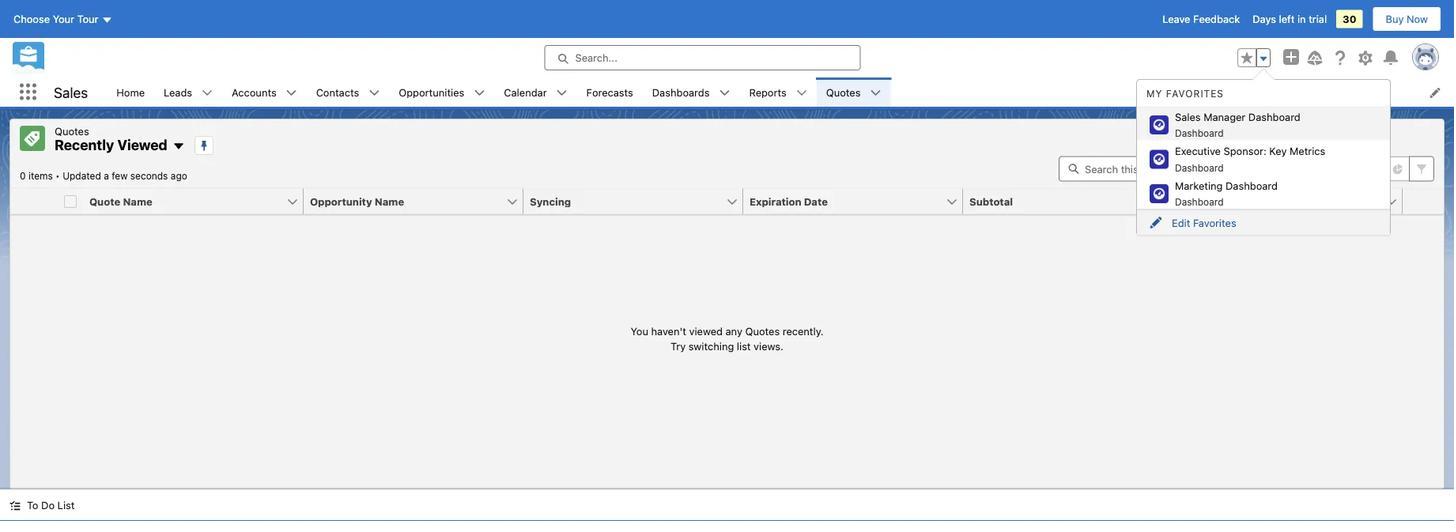 Task type: vqa. For each thing, say whether or not it's contained in the screenshot.
Company Highlights link
no



Task type: locate. For each thing, give the bounding box(es) containing it.
text default image left to
[[9, 500, 21, 511]]

•
[[55, 170, 60, 181]]

1 horizontal spatial name
[[375, 195, 404, 207]]

your
[[53, 13, 74, 25]]

favorites for edit favorites
[[1193, 217, 1236, 229]]

text default image inside the calendar list item
[[556, 87, 567, 98]]

text default image for accounts
[[286, 87, 297, 98]]

0 vertical spatial sales
[[54, 84, 88, 101]]

text default image inside opportunities list item
[[474, 87, 485, 98]]

sales inside sales manager dashboard dashboard
[[1175, 111, 1201, 123]]

calendar
[[504, 86, 547, 98]]

list
[[57, 499, 75, 511]]

dashboard down marketing
[[1175, 196, 1224, 208]]

viewed
[[117, 136, 167, 153]]

0 vertical spatial quotes
[[826, 86, 861, 98]]

opportunities list item
[[389, 77, 494, 107]]

text default image inside the leads 'list item'
[[202, 87, 213, 98]]

status
[[631, 323, 824, 354]]

none search field inside recently viewed|quotes|list view element
[[1059, 156, 1248, 181]]

dashboard down executive
[[1175, 162, 1224, 173]]

action element
[[1403, 189, 1444, 215]]

total price button
[[1183, 189, 1385, 214]]

list
[[107, 77, 1454, 107]]

text default image inside "contacts" list item
[[369, 87, 380, 98]]

recently viewed
[[55, 136, 167, 153]]

edit favorites link
[[1137, 210, 1390, 235]]

text default image inside dashboards list item
[[719, 87, 730, 98]]

favorites for my favorites
[[1166, 88, 1224, 99]]

you
[[631, 325, 648, 337]]

1 horizontal spatial quotes
[[745, 325, 780, 337]]

name for quote name
[[123, 195, 152, 207]]

text default image inside reports "list item"
[[796, 87, 807, 98]]

sales up recently
[[54, 84, 88, 101]]

favorites inside list box
[[1166, 88, 1224, 99]]

seconds
[[130, 170, 168, 181]]

search... button
[[544, 45, 861, 70]]

sales down my favorites
[[1175, 111, 1201, 123]]

opportunity name
[[310, 195, 404, 207]]

cell
[[58, 189, 83, 215]]

quote name element
[[83, 189, 313, 215]]

opportunities
[[399, 86, 464, 98]]

list box
[[1137, 81, 1390, 209]]

quotes right reports "list item"
[[826, 86, 861, 98]]

name
[[123, 195, 152, 207], [375, 195, 404, 207]]

1 horizontal spatial sales
[[1175, 111, 1201, 123]]

syncing button
[[523, 189, 726, 214]]

text default image left calendar
[[474, 87, 485, 98]]

quotes up views.
[[745, 325, 780, 337]]

opportunity
[[310, 195, 372, 207]]

2 vertical spatial quotes
[[745, 325, 780, 337]]

date
[[804, 195, 828, 207]]

dashboard up key
[[1248, 111, 1300, 123]]

to
[[27, 499, 38, 511]]

syncing element
[[523, 189, 753, 215]]

quotes right quotes image
[[55, 125, 89, 137]]

expiration
[[750, 195, 801, 207]]

sales
[[54, 84, 88, 101], [1175, 111, 1201, 123]]

text default image right 'reports'
[[796, 87, 807, 98]]

leads link
[[154, 77, 202, 107]]

total price element
[[1183, 189, 1412, 215]]

status inside recently viewed|quotes|list view element
[[631, 323, 824, 354]]

list
[[737, 340, 751, 352]]

to do list button
[[0, 489, 84, 521]]

switching
[[689, 340, 734, 352]]

1 name from the left
[[123, 195, 152, 207]]

0 horizontal spatial name
[[123, 195, 152, 207]]

favorites
[[1166, 88, 1224, 99], [1193, 217, 1236, 229]]

text default image
[[202, 87, 213, 98], [474, 87, 485, 98], [556, 87, 567, 98], [796, 87, 807, 98], [9, 500, 21, 511]]

updated
[[63, 170, 101, 181]]

forecasts link
[[577, 77, 643, 107]]

do
[[41, 499, 55, 511]]

accounts list item
[[222, 77, 307, 107]]

select list display image
[[1290, 156, 1324, 181]]

text default image inside quotes list item
[[870, 87, 881, 98]]

reports
[[749, 86, 787, 98]]

text default image right calendar
[[556, 87, 567, 98]]

recently.
[[783, 325, 824, 337]]

item number element
[[10, 189, 58, 215]]

name down seconds
[[123, 195, 152, 207]]

executive
[[1175, 145, 1221, 157]]

0
[[20, 170, 26, 181]]

choose
[[13, 13, 50, 25]]

text default image for contacts
[[369, 87, 380, 98]]

group
[[1237, 48, 1271, 67]]

dashboard
[[1248, 111, 1300, 123], [1175, 128, 1224, 139], [1175, 162, 1224, 173], [1226, 179, 1278, 191], [1175, 196, 1224, 208]]

text default image right leads
[[202, 87, 213, 98]]

0 horizontal spatial quotes
[[55, 125, 89, 137]]

tour
[[77, 13, 98, 25]]

quotes
[[826, 86, 861, 98], [55, 125, 89, 137], [745, 325, 780, 337]]

recently viewed status
[[20, 170, 63, 181]]

metrics
[[1290, 145, 1325, 157]]

text default image
[[286, 87, 297, 98], [369, 87, 380, 98], [719, 87, 730, 98], [870, 87, 881, 98], [172, 140, 185, 153]]

calendar list item
[[494, 77, 577, 107]]

recently
[[55, 136, 114, 153]]

quote
[[89, 195, 120, 207]]

favorites up manager
[[1166, 88, 1224, 99]]

1 vertical spatial favorites
[[1193, 217, 1236, 229]]

name inside opportunity name button
[[375, 195, 404, 207]]

dashboards list item
[[643, 77, 740, 107]]

2 horizontal spatial quotes
[[826, 86, 861, 98]]

1 vertical spatial sales
[[1175, 111, 1201, 123]]

None search field
[[1059, 156, 1248, 181]]

quotes list item
[[817, 77, 891, 107]]

status containing you haven't viewed any quotes recently.
[[631, 323, 824, 354]]

text default image inside accounts list item
[[286, 87, 297, 98]]

buy
[[1386, 13, 1404, 25]]

0 vertical spatial favorites
[[1166, 88, 1224, 99]]

subtotal element
[[963, 189, 1192, 215]]

leads
[[164, 86, 192, 98]]

quotes inside quotes link
[[826, 86, 861, 98]]

1 vertical spatial quotes
[[55, 125, 89, 137]]

leads list item
[[154, 77, 222, 107]]

calendar link
[[494, 77, 556, 107]]

name right "opportunity"
[[375, 195, 404, 207]]

subtotal button
[[963, 189, 1165, 214]]

2 name from the left
[[375, 195, 404, 207]]

key
[[1269, 145, 1287, 157]]

0 horizontal spatial sales
[[54, 84, 88, 101]]

cell inside recently viewed|quotes|list view element
[[58, 189, 83, 215]]

dashboard inside executive sponsor: key metrics dashboard
[[1175, 162, 1224, 173]]

days
[[1253, 13, 1276, 25]]

text default image for quotes
[[870, 87, 881, 98]]

edit favorites
[[1172, 217, 1236, 229]]

manager
[[1204, 111, 1246, 123]]

accounts
[[232, 86, 276, 98]]

quotes link
[[817, 77, 870, 107]]

edit
[[1172, 217, 1190, 229]]

a
[[104, 170, 109, 181]]

opportunity name element
[[304, 189, 533, 215]]

name inside the "quote name" button
[[123, 195, 152, 207]]

choose your tour
[[13, 13, 98, 25]]

choose your tour button
[[13, 6, 113, 32]]

favorites down total price
[[1193, 217, 1236, 229]]

executive sponsor: key metrics dashboard
[[1175, 145, 1325, 173]]

subtotal
[[969, 195, 1013, 207]]

leave feedback
[[1162, 13, 1240, 25]]

any
[[725, 325, 742, 337]]



Task type: describe. For each thing, give the bounding box(es) containing it.
recently viewed|quotes|list view element
[[9, 119, 1445, 489]]

item number image
[[10, 189, 58, 214]]

total
[[1189, 195, 1214, 207]]

name for opportunity name
[[375, 195, 404, 207]]

text default image for reports
[[796, 87, 807, 98]]

in
[[1297, 13, 1306, 25]]

to do list
[[27, 499, 75, 511]]

trial
[[1309, 13, 1327, 25]]

left
[[1279, 13, 1295, 25]]

expiration date
[[750, 195, 828, 207]]

list view controls image
[[1252, 156, 1286, 181]]

quotes inside you haven't viewed any quotes recently. try switching list views.
[[745, 325, 780, 337]]

sales for sales manager dashboard dashboard
[[1175, 111, 1201, 123]]

leave
[[1162, 13, 1190, 25]]

buy now button
[[1372, 6, 1441, 32]]

quote name
[[89, 195, 152, 207]]

my favorites
[[1146, 88, 1224, 99]]

home
[[116, 86, 145, 98]]

Search Recently Viewed list view. search field
[[1059, 156, 1248, 181]]

text default image for opportunities
[[474, 87, 485, 98]]

contacts list item
[[307, 77, 389, 107]]

now
[[1407, 13, 1428, 25]]

try
[[671, 340, 686, 352]]

buy now
[[1386, 13, 1428, 25]]

views.
[[754, 340, 783, 352]]

days left in trial
[[1253, 13, 1327, 25]]

ago
[[171, 170, 187, 181]]

opportunity name button
[[304, 189, 506, 214]]

price
[[1217, 195, 1243, 207]]

home link
[[107, 77, 154, 107]]

contacts
[[316, 86, 359, 98]]

list box containing sales manager dashboard
[[1137, 81, 1390, 209]]

contacts link
[[307, 77, 369, 107]]

opportunities link
[[389, 77, 474, 107]]

viewed
[[689, 325, 723, 337]]

sales manager dashboard dashboard
[[1175, 111, 1300, 139]]

feedback
[[1193, 13, 1240, 25]]

sales for sales
[[54, 84, 88, 101]]

dashboard down executive sponsor: key metrics dashboard
[[1226, 179, 1278, 191]]

expiration date element
[[743, 189, 973, 215]]

list containing home
[[107, 77, 1454, 107]]

sponsor:
[[1224, 145, 1266, 157]]

reports list item
[[740, 77, 817, 107]]

leave feedback link
[[1162, 13, 1240, 25]]

dashboards link
[[643, 77, 719, 107]]

total price
[[1189, 195, 1243, 207]]

search...
[[575, 52, 617, 64]]

marketing dashboard dashboard
[[1175, 179, 1278, 208]]

30
[[1343, 13, 1356, 25]]

reports link
[[740, 77, 796, 107]]

haven't
[[651, 325, 686, 337]]

my
[[1146, 88, 1163, 99]]

0 items • updated a few seconds ago
[[20, 170, 187, 181]]

quotes image
[[20, 126, 45, 151]]

dashboard up executive
[[1175, 128, 1224, 139]]

syncing
[[530, 195, 571, 207]]

dashboards
[[652, 86, 710, 98]]

action image
[[1403, 189, 1444, 214]]

text default image for leads
[[202, 87, 213, 98]]

forecasts
[[586, 86, 633, 98]]

few
[[112, 170, 128, 181]]

text default image inside to do list button
[[9, 500, 21, 511]]

text default image for dashboards
[[719, 87, 730, 98]]

expiration date button
[[743, 189, 946, 214]]

items
[[28, 170, 53, 181]]

accounts link
[[222, 77, 286, 107]]

you haven't viewed any quotes recently. try switching list views.
[[631, 325, 824, 352]]

marketing
[[1175, 179, 1223, 191]]

quote name button
[[83, 189, 286, 214]]

text default image for calendar
[[556, 87, 567, 98]]



